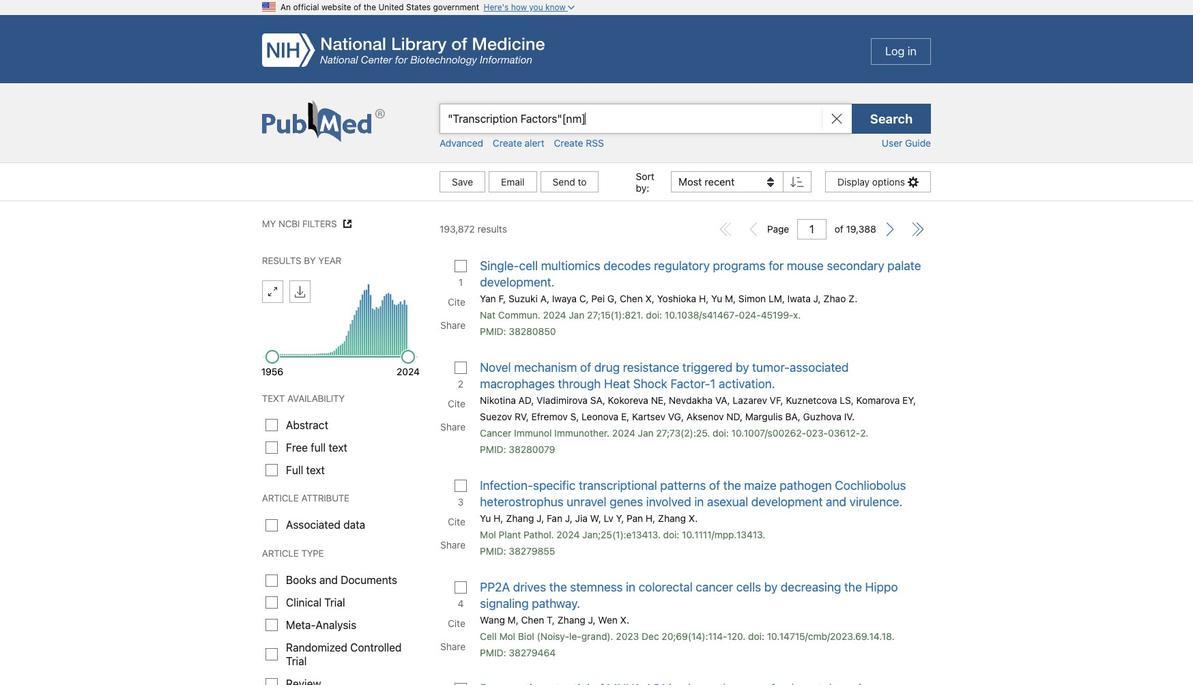 Task type: describe. For each thing, give the bounding box(es) containing it.
19,388
[[846, 223, 877, 235]]

here's
[[484, 2, 509, 12]]

advanced link
[[440, 137, 483, 149]]

1 horizontal spatial h,
[[646, 513, 656, 524]]

of 19,388
[[835, 223, 877, 235]]

clinical trial
[[286, 597, 345, 609]]

development
[[752, 495, 823, 509]]

full
[[311, 442, 326, 454]]

free full text
[[286, 442, 347, 454]]

2024 inside novel mechanism of drug resistance triggered by tumor-associated macrophages through heat shock factor-1 activation. nikotina ad, vladimirova sa, kokoreva ne, nevdakha va, lazarev vf, kuznetcova ls, komarova ey, suezov rv, efremov s, leonova e, kartsev vg, aksenov nd, margulis ba, guzhova iv. cancer immunol immunother. 2024 jan 27;73(2):25. doi: 10.1007/s00262-023-03612-2. pmid: 38280079
[[612, 427, 636, 439]]

193,872 results
[[440, 223, 507, 235]]

j, left jia
[[565, 513, 573, 524]]

user guide link
[[882, 137, 931, 149]]

e,
[[621, 411, 630, 423]]

filters
[[303, 217, 337, 229]]

10.14715/cmb/2023.69.14.18.
[[767, 631, 895, 643]]

pp2a
[[480, 580, 510, 595]]

fan
[[547, 513, 563, 524]]

2024 inside infection-specific transcriptional patterns of the maize pathogen cochliobolus heterostrophus unravel genes involved in asexual development and virulence. yu h, zhang j, fan j, jia w, lv y, pan h, zhang x. mol plant pathol. 2024 jan;25(1):e13413. doi: 10.1111/mpp.13413. pmid: 38279855
[[557, 529, 580, 541]]

cite for single-cell multiomics decodes regulatory programs for mouse secondary palate development.
[[448, 296, 466, 308]]

page
[[768, 223, 790, 235]]

user guide
[[882, 137, 931, 149]]

nikotina
[[480, 395, 516, 406]]

le-
[[570, 631, 582, 643]]

yu inside infection-specific transcriptional patterns of the maize pathogen cochliobolus heterostrophus unravel genes involved in asexual development and virulence. yu h, zhang j, fan j, jia w, lv y, pan h, zhang x. mol plant pathol. 2024 jan;25(1):e13413. doi: 10.1111/mpp.13413. pmid: 38279855
[[480, 513, 491, 524]]

user
[[882, 137, 903, 149]]

yu inside single-cell multiomics decodes regulatory programs for mouse secondary palate development. yan f, suzuki a, iwaya c, pei g, chen x, yoshioka h, yu m, simon lm, iwata j, zhao z. nat commun. 2024 jan 27;15(1):821. doi: 10.1038/s41467-024-45199-x. pmid: 38280850
[[712, 293, 723, 305]]

hippo
[[866, 580, 898, 595]]

rss
[[586, 137, 604, 149]]

drug
[[595, 361, 620, 375]]

results by year
[[262, 254, 342, 266]]

w,
[[590, 513, 601, 524]]

type
[[302, 547, 324, 559]]

send to
[[553, 176, 587, 188]]

2 horizontal spatial zhang
[[658, 513, 686, 524]]

year
[[319, 254, 342, 266]]

full text
[[286, 464, 325, 476]]

chen inside single-cell multiomics decodes regulatory programs for mouse secondary palate development. yan f, suzuki a, iwaya c, pei g, chen x, yoshioka h, yu m, simon lm, iwata j, zhao z. nat commun. 2024 jan 27;15(1):821. doi: 10.1038/s41467-024-45199-x. pmid: 38280850
[[620, 293, 643, 305]]

how
[[511, 2, 527, 12]]

iv.
[[845, 411, 855, 423]]

4
[[458, 598, 464, 610]]

novel mechanism of drug resistance triggered by tumor-associated macrophages through heat shock factor-1 activation. link
[[480, 360, 923, 393]]

none search field containing search
[[0, 83, 1194, 201]]

vf,
[[770, 395, 784, 406]]

aksenov
[[687, 411, 724, 423]]

j, left fan
[[537, 513, 544, 524]]

doi: inside infection-specific transcriptional patterns of the maize pathogen cochliobolus heterostrophus unravel genes involved in asexual development and virulence. yu h, zhang j, fan j, jia w, lv y, pan h, zhang x. mol plant pathol. 2024 jan;25(1):e13413. doi: 10.1111/mpp.13413. pmid: 38279855
[[663, 529, 680, 541]]

maize
[[745, 479, 777, 493]]

meta-
[[286, 619, 316, 631]]

the left hippo
[[845, 580, 862, 595]]

38280850
[[509, 326, 556, 337]]

vladimirova
[[537, 395, 588, 406]]

official
[[293, 2, 319, 12]]

transcriptional
[[579, 479, 657, 493]]

iwaya
[[552, 293, 577, 305]]

next page image
[[884, 222, 897, 236]]

2024 inside single-cell multiomics decodes regulatory programs for mouse secondary palate development. yan f, suzuki a, iwaya c, pei g, chen x, yoshioka h, yu m, simon lm, iwata j, zhao z. nat commun. 2024 jan 27;15(1):821. doi: 10.1038/s41467-024-45199-x. pmid: 38280850
[[543, 309, 566, 321]]

Page number field
[[798, 219, 827, 239]]

article type
[[262, 547, 324, 559]]

1 horizontal spatial text
[[329, 442, 347, 454]]

the up 'pathway.'
[[549, 580, 567, 595]]

create rss
[[554, 137, 604, 149]]

rv,
[[515, 411, 529, 423]]

x. inside infection-specific transcriptional patterns of the maize pathogen cochliobolus heterostrophus unravel genes involved in asexual development and virulence. yu h, zhang j, fan j, jia w, lv y, pan h, zhang x. mol plant pathol. 2024 jan;25(1):e13413. doi: 10.1111/mpp.13413. pmid: 38279855
[[689, 513, 698, 524]]

ad,
[[519, 395, 534, 406]]

the inside infection-specific transcriptional patterns of the maize pathogen cochliobolus heterostrophus unravel genes involved in asexual development and virulence. yu h, zhang j, fan j, jia w, lv y, pan h, zhang x. mol plant pathol. 2024 jan;25(1):e13413. doi: 10.1111/mpp.13413. pmid: 38279855
[[724, 479, 741, 493]]

by:
[[636, 182, 650, 194]]

the left united
[[364, 2, 376, 12]]

pathway.
[[532, 597, 580, 611]]

secondary
[[827, 259, 885, 273]]

zhang inside pp2a drives the stemness in colorectal cancer cells by decreasing the hippo signaling pathway. wang m, chen t, zhang j, wen x. cell mol biol (noisy-le-grand). 2023 dec 20;69(14):114-120. doi: 10.14715/cmb/2023.69.14.18. pmid: 38279464
[[558, 615, 586, 626]]

3
[[458, 496, 464, 508]]

text
[[262, 392, 285, 404]]

efremov
[[532, 411, 568, 423]]

randomized
[[286, 642, 348, 654]]

s,
[[571, 411, 579, 423]]

share for novel mechanism of drug resistance triggered by tumor-associated macrophages through heat shock factor-1 activation.
[[440, 421, 466, 433]]

pan
[[627, 513, 643, 524]]

2.
[[861, 427, 869, 439]]

share button for single-cell multiomics decodes regulatory programs for mouse secondary palate development.
[[439, 314, 469, 337]]

0 horizontal spatial by
[[304, 254, 316, 266]]

novel
[[480, 361, 511, 375]]

m, inside single-cell multiomics decodes regulatory programs for mouse secondary palate development. yan f, suzuki a, iwaya c, pei g, chen x, yoshioka h, yu m, simon lm, iwata j, zhao z. nat commun. 2024 jan 27;15(1):821. doi: 10.1038/s41467-024-45199-x. pmid: 38280850
[[725, 293, 736, 305]]

vg,
[[668, 411, 684, 423]]

pathogen
[[780, 479, 832, 493]]

article for article type
[[262, 547, 299, 559]]

x,
[[646, 293, 655, 305]]

guide
[[905, 137, 931, 149]]

infection-
[[480, 479, 533, 493]]

of right "website"
[[354, 2, 361, 12]]

and inside the filters group
[[319, 574, 338, 587]]

states
[[406, 2, 431, 12]]

meta-analysis
[[286, 619, 357, 631]]

wang
[[480, 615, 505, 626]]

pmid: inside pp2a drives the stemness in colorectal cancer cells by decreasing the hippo signaling pathway. wang m, chen t, zhang j, wen x. cell mol biol (noisy-le-grand). 2023 dec 20;69(14):114-120. doi: 10.14715/cmb/2023.69.14.18. pmid: 38279464
[[480, 647, 506, 659]]

doi: inside single-cell multiomics decodes regulatory programs for mouse secondary palate development. yan f, suzuki a, iwaya c, pei g, chen x, yoshioka h, yu m, simon lm, iwata j, zhao z. nat commun. 2024 jan 27;15(1):821. doi: 10.1038/s41467-024-45199-x. pmid: 38280850
[[646, 309, 662, 321]]

doi: inside pp2a drives the stemness in colorectal cancer cells by decreasing the hippo signaling pathway. wang m, chen t, zhang j, wen x. cell mol biol (noisy-le-grand). 2023 dec 20;69(14):114-120. doi: 10.14715/cmb/2023.69.14.18. pmid: 38279464
[[748, 631, 765, 643]]

attribute
[[302, 492, 350, 504]]

website
[[322, 2, 351, 12]]

unravel
[[567, 495, 607, 509]]

text availability
[[262, 392, 345, 404]]

Search: search field
[[440, 104, 852, 134]]

associated
[[286, 519, 341, 532]]

macrophages
[[480, 377, 555, 391]]

jia
[[575, 513, 588, 524]]

by inside pp2a drives the stemness in colorectal cancer cells by decreasing the hippo signaling pathway. wang m, chen t, zhang j, wen x. cell mol biol (noisy-le-grand). 2023 dec 20;69(14):114-120. doi: 10.14715/cmb/2023.69.14.18. pmid: 38279464
[[765, 580, 778, 595]]

g,
[[608, 293, 617, 305]]

and inside infection-specific transcriptional patterns of the maize pathogen cochliobolus heterostrophus unravel genes involved in asexual development and virulence. yu h, zhang j, fan j, jia w, lv y, pan h, zhang x. mol plant pathol. 2024 jan;25(1):e13413. doi: 10.1111/mpp.13413. pmid: 38279855
[[826, 495, 847, 509]]

kokoreva
[[608, 395, 649, 406]]

article for article attribute
[[262, 492, 299, 504]]

1 horizontal spatial trial
[[325, 597, 345, 609]]

pubmed logo image
[[262, 100, 385, 142]]

023-
[[806, 427, 828, 439]]

0 vertical spatial in
[[908, 44, 917, 58]]

yan
[[480, 293, 496, 305]]

create alert link
[[493, 137, 545, 149]]

10.1111/mpp.13413.
[[682, 529, 766, 541]]

nih nlm logo image
[[262, 33, 545, 67]]

create for create rss
[[554, 137, 583, 149]]

pei
[[592, 293, 605, 305]]

38280079
[[509, 444, 555, 455]]

nevdakha
[[669, 395, 713, 406]]

margulis
[[746, 411, 783, 423]]

t,
[[547, 615, 555, 626]]

of inside novel mechanism of drug resistance triggered by tumor-associated macrophages through heat shock factor-1 activation. nikotina ad, vladimirova sa, kokoreva ne, nevdakha va, lazarev vf, kuznetcova ls, komarova ey, suezov rv, efremov s, leonova e, kartsev vg, aksenov nd, margulis ba, guzhova iv. cancer immunol immunother. 2024 jan 27;73(2):25. doi: 10.1007/s00262-023-03612-2. pmid: 38280079
[[580, 361, 591, 375]]

1 vertical spatial text
[[306, 464, 325, 476]]

government
[[433, 2, 479, 12]]

2
[[458, 378, 464, 390]]

jan inside novel mechanism of drug resistance triggered by tumor-associated macrophages through heat shock factor-1 activation. nikotina ad, vladimirova sa, kokoreva ne, nevdakha va, lazarev vf, kuznetcova ls, komarova ey, suezov rv, efremov s, leonova e, kartsev vg, aksenov nd, margulis ba, guzhova iv. cancer immunol immunother. 2024 jan 27;73(2):25. doi: 10.1007/s00262-023-03612-2. pmid: 38280079
[[638, 427, 654, 439]]

in inside pp2a drives the stemness in colorectal cancer cells by decreasing the hippo signaling pathway. wang m, chen t, zhang j, wen x. cell mol biol (noisy-le-grand). 2023 dec 20;69(14):114-120. doi: 10.14715/cmb/2023.69.14.18. pmid: 38279464
[[626, 580, 636, 595]]



Task type: locate. For each thing, give the bounding box(es) containing it.
share down 3
[[440, 539, 466, 551]]

pmid: inside single-cell multiomics decodes regulatory programs for mouse secondary palate development. yan f, suzuki a, iwaya c, pei g, chen x, yoshioka h, yu m, simon lm, iwata j, zhao z. nat commun. 2024 jan 27;15(1):821. doi: 10.1038/s41467-024-45199-x. pmid: 38280850
[[480, 326, 506, 337]]

cite button for novel mechanism of drug resistance triggered by tumor-associated macrophages through heat shock factor-1 activation.
[[447, 393, 469, 416]]

0 vertical spatial m,
[[725, 293, 736, 305]]

mol left plant on the bottom left
[[480, 529, 496, 541]]

immunol
[[514, 427, 552, 439]]

2 horizontal spatial by
[[765, 580, 778, 595]]

1 vertical spatial chen
[[521, 615, 544, 626]]

of inside infection-specific transcriptional patterns of the maize pathogen cochliobolus heterostrophus unravel genes involved in asexual development and virulence. yu h, zhang j, fan j, jia w, lv y, pan h, zhang x. mol plant pathol. 2024 jan;25(1):e13413. doi: 10.1111/mpp.13413. pmid: 38279855
[[710, 479, 721, 493]]

zhang up le- in the bottom of the page
[[558, 615, 586, 626]]

share button left the "nat"
[[439, 314, 469, 337]]

display options
[[838, 176, 905, 188]]

pmid: down cancer
[[480, 444, 506, 455]]

1 cite from the top
[[448, 296, 466, 308]]

tumor-
[[752, 361, 790, 375]]

1 vertical spatial in
[[695, 495, 704, 509]]

in right log
[[908, 44, 917, 58]]

cite down the 2
[[448, 398, 466, 410]]

2 cite button from the top
[[447, 393, 469, 416]]

4 share button from the top
[[439, 636, 469, 659]]

biol
[[518, 631, 534, 643]]

share for pp2a drives the stemness in colorectal cancer cells by decreasing the hippo signaling pathway.
[[440, 641, 466, 653]]

cite left yan at the top left
[[448, 296, 466, 308]]

27;73(2):25.
[[656, 427, 710, 439]]

h, up 10.1038/s41467-
[[699, 293, 709, 305]]

zhang down 'heterostrophus'
[[506, 513, 534, 524]]

share button left cell
[[439, 636, 469, 659]]

(noisy-
[[537, 631, 570, 643]]

doi: inside novel mechanism of drug resistance triggered by tumor-associated macrophages through heat shock factor-1 activation. nikotina ad, vladimirova sa, kokoreva ne, nevdakha va, lazarev vf, kuznetcova ls, komarova ey, suezov rv, efremov s, leonova e, kartsev vg, aksenov nd, margulis ba, guzhova iv. cancer immunol immunother. 2024 jan 27;73(2):25. doi: 10.1007/s00262-023-03612-2. pmid: 38280079
[[713, 427, 729, 439]]

guzhova
[[803, 411, 842, 423]]

1 horizontal spatial create
[[554, 137, 583, 149]]

1 inside novel mechanism of drug resistance triggered by tumor-associated macrophages through heat shock factor-1 activation. nikotina ad, vladimirova sa, kokoreva ne, nevdakha va, lazarev vf, kuznetcova ls, komarova ey, suezov rv, efremov s, leonova e, kartsev vg, aksenov nd, margulis ba, guzhova iv. cancer immunol immunother. 2024 jan 27;73(2):25. doi: 10.1007/s00262-023-03612-2. pmid: 38280079
[[711, 377, 716, 391]]

chen left x,
[[620, 293, 643, 305]]

0 vertical spatial text
[[329, 442, 347, 454]]

1 horizontal spatial chen
[[620, 293, 643, 305]]

mouse
[[787, 259, 824, 273]]

create alert
[[493, 137, 545, 149]]

sort
[[636, 170, 655, 182]]

search button
[[852, 104, 931, 134]]

0 vertical spatial mol
[[480, 529, 496, 541]]

suzuki
[[509, 293, 538, 305]]

lv
[[604, 513, 614, 524]]

2 vertical spatial in
[[626, 580, 636, 595]]

clinical
[[286, 597, 322, 609]]

article down full
[[262, 492, 299, 504]]

share left cell
[[440, 641, 466, 653]]

pp2a drives the stemness in colorectal cancer cells by decreasing the hippo signaling pathway. wang m, chen t, zhang j, wen x. cell mol biol (noisy-le-grand). 2023 dec 20;69(14):114-120. doi: 10.14715/cmb/2023.69.14.18. pmid: 38279464
[[480, 580, 898, 659]]

mol inside pp2a drives the stemness in colorectal cancer cells by decreasing the hippo signaling pathway. wang m, chen t, zhang j, wen x. cell mol biol (noisy-le-grand). 2023 dec 20;69(14):114-120. doi: 10.14715/cmb/2023.69.14.18. pmid: 38279464
[[499, 631, 516, 643]]

jan;25(1):e13413.
[[583, 529, 661, 541]]

2023
[[616, 631, 639, 643]]

log
[[886, 44, 905, 58]]

cite button down the 2
[[447, 393, 469, 416]]

1 horizontal spatial x.
[[689, 513, 698, 524]]

send to, save, email articles region
[[440, 163, 599, 201]]

pmid: down the "nat"
[[480, 326, 506, 337]]

2 cite from the top
[[448, 398, 466, 410]]

1 horizontal spatial by
[[736, 361, 749, 375]]

1 horizontal spatial 1
[[711, 377, 716, 391]]

by right cells
[[765, 580, 778, 595]]

1 pmid: from the top
[[480, 326, 506, 337]]

0 horizontal spatial create
[[493, 137, 522, 149]]

zhao
[[824, 293, 846, 305]]

filters group
[[262, 391, 419, 686]]

chen inside pp2a drives the stemness in colorectal cancer cells by decreasing the hippo signaling pathway. wang m, chen t, zhang j, wen x. cell mol biol (noisy-le-grand). 2023 dec 20;69(14):114-120. doi: 10.14715/cmb/2023.69.14.18. pmid: 38279464
[[521, 615, 544, 626]]

0 vertical spatial 1
[[459, 277, 463, 288]]

pmid:
[[480, 326, 506, 337], [480, 444, 506, 455], [480, 546, 506, 557], [480, 647, 506, 659]]

0 horizontal spatial zhang
[[506, 513, 534, 524]]

1 vertical spatial article
[[262, 547, 299, 559]]

multiomics
[[541, 259, 601, 273]]

cite button for single-cell multiomics decodes regulatory programs for mouse secondary palate development.
[[447, 291, 469, 314]]

2 create from the left
[[554, 137, 583, 149]]

cite down 3
[[448, 516, 466, 528]]

share for single-cell multiomics decodes regulatory programs for mouse secondary palate development.
[[440, 320, 466, 331]]

0 vertical spatial jan
[[569, 309, 585, 321]]

pmid: down cell
[[480, 647, 506, 659]]

0 vertical spatial article
[[262, 492, 299, 504]]

log in link
[[871, 38, 931, 65]]

infection-specific transcriptional patterns of the maize pathogen cochliobolus heterostrophus unravel genes involved in asexual development and virulence. yu h, zhang j, fan j, jia w, lv y, pan h, zhang x. mol plant pathol. 2024 jan;25(1):e13413. doi: 10.1111/mpp.13413. pmid: 38279855
[[480, 479, 906, 557]]

palate
[[888, 259, 921, 273]]

h, inside single-cell multiomics decodes regulatory programs for mouse secondary palate development. yan f, suzuki a, iwaya c, pei g, chen x, yoshioka h, yu m, simon lm, iwata j, zhao z. nat commun. 2024 jan 27;15(1):821. doi: 10.1038/s41467-024-45199-x. pmid: 38280850
[[699, 293, 709, 305]]

availability
[[288, 392, 345, 404]]

None search field
[[0, 83, 1194, 201]]

3 cite from the top
[[448, 516, 466, 528]]

komarova
[[857, 395, 900, 406]]

jan down c,
[[569, 309, 585, 321]]

free
[[286, 442, 308, 454]]

0 vertical spatial and
[[826, 495, 847, 509]]

of up asexual
[[710, 479, 721, 493]]

0 horizontal spatial text
[[306, 464, 325, 476]]

ncbi
[[279, 217, 300, 229]]

1 vertical spatial mol
[[499, 631, 516, 643]]

cite for novel mechanism of drug resistance triggered by tumor-associated macrophages through heat shock factor-1 activation.
[[448, 398, 466, 410]]

asexual
[[707, 495, 749, 509]]

novel mechanism of drug resistance triggered by tumor-associated macrophages through heat shock factor-1 activation. nikotina ad, vladimirova sa, kokoreva ne, nevdakha va, lazarev vf, kuznetcova ls, komarova ey, suezov rv, efremov s, leonova e, kartsev vg, aksenov nd, margulis ba, guzhova iv. cancer immunol immunother. 2024 jan 27;73(2):25. doi: 10.1007/s00262-023-03612-2. pmid: 38280079
[[480, 361, 916, 455]]

and up clinical trial
[[319, 574, 338, 587]]

development.
[[480, 275, 555, 290]]

x. up 2023
[[620, 615, 630, 626]]

j, left the zhao
[[814, 293, 821, 305]]

3 cite button from the top
[[447, 511, 469, 534]]

cochliobolus
[[835, 479, 906, 493]]

y,
[[616, 513, 624, 524]]

doi: down nd,
[[713, 427, 729, 439]]

in right the 'stemness'
[[626, 580, 636, 595]]

1 create from the left
[[493, 137, 522, 149]]

4 cite from the top
[[448, 618, 466, 630]]

4 pmid: from the top
[[480, 647, 506, 659]]

sort by:
[[636, 170, 655, 194]]

doi: down x,
[[646, 309, 662, 321]]

j, left wen
[[588, 615, 596, 626]]

trial down randomized
[[286, 656, 307, 668]]

trial up analysis
[[325, 597, 345, 609]]

genes
[[610, 495, 643, 509]]

yu down infection- at left
[[480, 513, 491, 524]]

j, inside single-cell multiomics decodes regulatory programs for mouse secondary palate development. yan f, suzuki a, iwaya c, pei g, chen x, yoshioka h, yu m, simon lm, iwata j, zhao z. nat commun. 2024 jan 27;15(1):821. doi: 10.1038/s41467-024-45199-x. pmid: 38280850
[[814, 293, 821, 305]]

cite for infection-specific transcriptional patterns of the maize pathogen cochliobolus heterostrophus unravel genes involved in asexual development and virulence.
[[448, 516, 466, 528]]

jan inside single-cell multiomics decodes regulatory programs for mouse secondary palate development. yan f, suzuki a, iwaya c, pei g, chen x, yoshioka h, yu m, simon lm, iwata j, zhao z. nat commun. 2024 jan 27;15(1):821. doi: 10.1038/s41467-024-45199-x. pmid: 38280850
[[569, 309, 585, 321]]

h, up plant on the bottom left
[[494, 513, 504, 524]]

1 horizontal spatial m,
[[725, 293, 736, 305]]

2 share from the top
[[440, 421, 466, 433]]

article attribute
[[262, 492, 350, 504]]

0 vertical spatial yu
[[712, 293, 723, 305]]

decreasing
[[781, 580, 842, 595]]

1 vertical spatial 1
[[711, 377, 716, 391]]

x. inside pp2a drives the stemness in colorectal cancer cells by decreasing the hippo signaling pathway. wang m, chen t, zhang j, wen x. cell mol biol (noisy-le-grand). 2023 dec 20;69(14):114-120. doi: 10.14715/cmb/2023.69.14.18. pmid: 38279464
[[620, 615, 630, 626]]

share button for pp2a drives the stemness in colorectal cancer cells by decreasing the hippo signaling pathway.
[[439, 636, 469, 659]]

1 share from the top
[[440, 320, 466, 331]]

1 horizontal spatial zhang
[[558, 615, 586, 626]]

2 horizontal spatial in
[[908, 44, 917, 58]]

4 cite button from the top
[[447, 613, 469, 636]]

m, left the simon
[[725, 293, 736, 305]]

display
[[838, 176, 870, 188]]

0 horizontal spatial and
[[319, 574, 338, 587]]

yoshioka
[[657, 293, 697, 305]]

0 vertical spatial x.
[[689, 513, 698, 524]]

0 horizontal spatial x.
[[620, 615, 630, 626]]

in down patterns
[[695, 495, 704, 509]]

c,
[[580, 293, 589, 305]]

2 horizontal spatial h,
[[699, 293, 709, 305]]

grand).
[[582, 631, 614, 643]]

1 down triggered
[[711, 377, 716, 391]]

cite for pp2a drives the stemness in colorectal cancer cells by decreasing the hippo signaling pathway.
[[448, 618, 466, 630]]

0 horizontal spatial m,
[[508, 615, 519, 626]]

03612-
[[828, 427, 861, 439]]

cite button for infection-specific transcriptional patterns of the maize pathogen cochliobolus heterostrophus unravel genes involved in asexual development and virulence.
[[447, 511, 469, 534]]

of up through at the bottom of page
[[580, 361, 591, 375]]

cite down the 4
[[448, 618, 466, 630]]

share button
[[439, 314, 469, 337], [439, 416, 469, 439], [439, 534, 469, 557], [439, 636, 469, 659]]

of
[[354, 2, 361, 12], [835, 223, 844, 235], [580, 361, 591, 375], [710, 479, 721, 493]]

jan down kartsev
[[638, 427, 654, 439]]

display options button
[[826, 171, 931, 193]]

cite button down the 4
[[447, 613, 469, 636]]

m, down signaling
[[508, 615, 519, 626]]

20;69(14):114-
[[662, 631, 728, 643]]

by
[[304, 254, 316, 266], [736, 361, 749, 375], [765, 580, 778, 595]]

know
[[546, 2, 566, 12]]

0 horizontal spatial trial
[[286, 656, 307, 668]]

zhang down involved
[[658, 513, 686, 524]]

u.s. flag image
[[262, 0, 276, 14]]

1 vertical spatial trial
[[286, 656, 307, 668]]

search
[[870, 111, 913, 126]]

doi: right 120.
[[748, 631, 765, 643]]

1 horizontal spatial and
[[826, 495, 847, 509]]

analysis
[[316, 619, 357, 631]]

mol left biol
[[499, 631, 516, 643]]

1 horizontal spatial jan
[[638, 427, 654, 439]]

2 article from the top
[[262, 547, 299, 559]]

united
[[379, 2, 404, 12]]

0 horizontal spatial mol
[[480, 529, 496, 541]]

1 horizontal spatial yu
[[712, 293, 723, 305]]

virulence.
[[850, 495, 903, 509]]

0 horizontal spatial yu
[[480, 513, 491, 524]]

an official website of the united states government here's how you know
[[281, 2, 566, 12]]

0 horizontal spatial 1
[[459, 277, 463, 288]]

article left type in the bottom of the page
[[262, 547, 299, 559]]

doi:
[[646, 309, 662, 321], [713, 427, 729, 439], [663, 529, 680, 541], [748, 631, 765, 643]]

va,
[[716, 395, 730, 406]]

3 share from the top
[[440, 539, 466, 551]]

cancer
[[480, 427, 512, 439]]

0 vertical spatial by
[[304, 254, 316, 266]]

3 share button from the top
[[439, 534, 469, 557]]

by up activation.
[[736, 361, 749, 375]]

1 vertical spatial and
[[319, 574, 338, 587]]

ey,
[[903, 395, 916, 406]]

38279855
[[509, 546, 555, 557]]

1 horizontal spatial mol
[[499, 631, 516, 643]]

1 vertical spatial yu
[[480, 513, 491, 524]]

create left alert
[[493, 137, 522, 149]]

and
[[826, 495, 847, 509], [319, 574, 338, 587]]

full
[[286, 464, 303, 476]]

doi: down involved
[[663, 529, 680, 541]]

heterostrophus
[[480, 495, 564, 509]]

4 share from the top
[[440, 641, 466, 653]]

commun.
[[498, 309, 541, 321]]

m, inside pp2a drives the stemness in colorectal cancer cells by decreasing the hippo signaling pathway. wang m, chen t, zhang j, wen x. cell mol biol (noisy-le-grand). 2023 dec 20;69(14):114-120. doi: 10.14715/cmb/2023.69.14.18. pmid: 38279464
[[508, 615, 519, 626]]

0 horizontal spatial h,
[[494, 513, 504, 524]]

of left 19,388
[[835, 223, 844, 235]]

and down pathogen
[[826, 495, 847, 509]]

share left cancer
[[440, 421, 466, 433]]

2 vertical spatial by
[[765, 580, 778, 595]]

email
[[501, 176, 525, 188]]

h, right pan
[[646, 513, 656, 524]]

randomized controlled trial
[[286, 642, 402, 668]]

data
[[344, 519, 365, 532]]

cite button for pp2a drives the stemness in colorectal cancer cells by decreasing the hippo signaling pathway.
[[447, 613, 469, 636]]

2 pmid: from the top
[[480, 444, 506, 455]]

j, inside pp2a drives the stemness in colorectal cancer cells by decreasing the hippo signaling pathway. wang m, chen t, zhang j, wen x. cell mol biol (noisy-le-grand). 2023 dec 20;69(14):114-120. doi: 10.14715/cmb/2023.69.14.18. pmid: 38279464
[[588, 615, 596, 626]]

cite button
[[447, 291, 469, 314], [447, 393, 469, 416], [447, 511, 469, 534], [447, 613, 469, 636]]

colorectal
[[639, 580, 693, 595]]

stemness
[[570, 580, 623, 595]]

share button down 3
[[439, 534, 469, 557]]

sa,
[[590, 395, 606, 406]]

mol inside infection-specific transcriptional patterns of the maize pathogen cochliobolus heterostrophus unravel genes involved in asexual development and virulence. yu h, zhang j, fan j, jia w, lv y, pan h, zhang x. mol plant pathol. 2024 jan;25(1):e13413. doi: 10.1111/mpp.13413. pmid: 38279855
[[480, 529, 496, 541]]

1 vertical spatial x.
[[620, 615, 630, 626]]

x. down the infection-specific transcriptional patterns of the maize pathogen cochliobolus heterostrophus unravel genes involved in asexual development and virulence. link
[[689, 513, 698, 524]]

1 vertical spatial jan
[[638, 427, 654, 439]]

chen up biol
[[521, 615, 544, 626]]

trial inside randomized controlled trial
[[286, 656, 307, 668]]

in inside infection-specific transcriptional patterns of the maize pathogen cochliobolus heterostrophus unravel genes involved in asexual development and virulence. yu h, zhang j, fan j, jia w, lv y, pan h, zhang x. mol plant pathol. 2024 jan;25(1):e13413. doi: 10.1111/mpp.13413. pmid: 38279855
[[695, 495, 704, 509]]

share button left cancer
[[439, 416, 469, 439]]

create for create alert
[[493, 137, 522, 149]]

yu up 10.1038/s41467-
[[712, 293, 723, 305]]

0 vertical spatial trial
[[325, 597, 345, 609]]

the up asexual
[[724, 479, 741, 493]]

0 vertical spatial chen
[[620, 293, 643, 305]]

cite button left yan at the top left
[[447, 291, 469, 314]]

share button for infection-specific transcriptional patterns of the maize pathogen cochliobolus heterostrophus unravel genes involved in asexual development and virulence.
[[439, 534, 469, 557]]

1 article from the top
[[262, 492, 299, 504]]

share button for novel mechanism of drug resistance triggered by tumor-associated macrophages through heat shock factor-1 activation.
[[439, 416, 469, 439]]

article
[[262, 492, 299, 504], [262, 547, 299, 559]]

cells
[[737, 580, 761, 595]]

0 horizontal spatial in
[[626, 580, 636, 595]]

pmid: inside novel mechanism of drug resistance triggered by tumor-associated macrophages through heat shock factor-1 activation. nikotina ad, vladimirova sa, kokoreva ne, nevdakha va, lazarev vf, kuznetcova ls, komarova ey, suezov rv, efremov s, leonova e, kartsev vg, aksenov nd, margulis ba, guzhova iv. cancer immunol immunother. 2024 jan 27;73(2):25. doi: 10.1007/s00262-023-03612-2. pmid: 38280079
[[480, 444, 506, 455]]

by inside novel mechanism of drug resistance triggered by tumor-associated macrophages through heat shock factor-1 activation. nikotina ad, vladimirova sa, kokoreva ne, nevdakha va, lazarev vf, kuznetcova ls, komarova ey, suezov rv, efremov s, leonova e, kartsev vg, aksenov nd, margulis ba, guzhova iv. cancer immunol immunother. 2024 jan 27;73(2):25. doi: 10.1007/s00262-023-03612-2. pmid: 38280079
[[736, 361, 749, 375]]

share for infection-specific transcriptional patterns of the maize pathogen cochliobolus heterostrophus unravel genes involved in asexual development and virulence.
[[440, 539, 466, 551]]

3 pmid: from the top
[[480, 546, 506, 557]]

pmid: inside infection-specific transcriptional patterns of the maize pathogen cochliobolus heterostrophus unravel genes involved in asexual development and virulence. yu h, zhang j, fan j, jia w, lv y, pan h, zhang x. mol plant pathol. 2024 jan;25(1):e13413. doi: 10.1111/mpp.13413. pmid: 38279855
[[480, 546, 506, 557]]

0 horizontal spatial chen
[[521, 615, 544, 626]]

create left rss
[[554, 137, 583, 149]]

2 share button from the top
[[439, 416, 469, 439]]

Search search field
[[426, 104, 945, 134]]

1 vertical spatial by
[[736, 361, 749, 375]]

by left year at left top
[[304, 254, 316, 266]]

text
[[329, 442, 347, 454], [306, 464, 325, 476]]

last page image
[[911, 222, 925, 236]]

1 down the 193,872
[[459, 277, 463, 288]]

1 horizontal spatial in
[[695, 495, 704, 509]]

cite button down 3
[[447, 511, 469, 534]]

1 vertical spatial m,
[[508, 615, 519, 626]]

here's how you know button
[[484, 2, 575, 12]]

1956
[[262, 366, 284, 378]]

signaling
[[480, 597, 529, 611]]

kuznetcova
[[786, 395, 837, 406]]

my ncbi filters
[[262, 217, 337, 229]]

1 share button from the top
[[439, 314, 469, 337]]

pmid: down plant on the bottom left
[[480, 546, 506, 557]]

regulatory
[[654, 259, 710, 273]]

save
[[452, 176, 473, 188]]

0 horizontal spatial jan
[[569, 309, 585, 321]]

1 cite button from the top
[[447, 291, 469, 314]]

share left the "nat"
[[440, 320, 466, 331]]



Task type: vqa. For each thing, say whether or not it's contained in the screenshot.
expand
no



